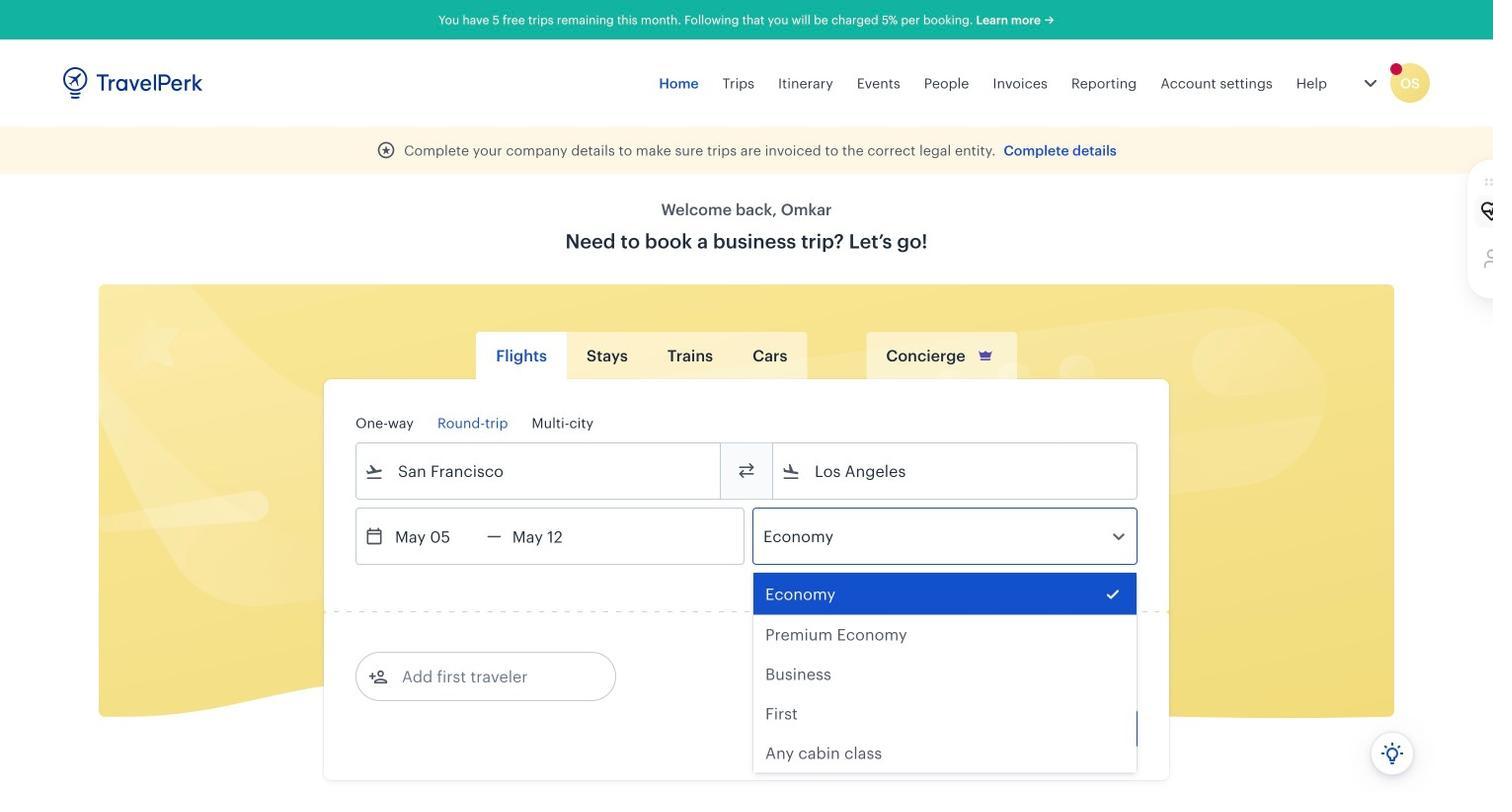 Task type: vqa. For each thing, say whether or not it's contained in the screenshot.
the Add first traveler Search Box at the bottom left of page
yes



Task type: describe. For each thing, give the bounding box(es) containing it.
Depart text field
[[384, 509, 487, 564]]

Add first traveler search field
[[388, 661, 594, 693]]



Task type: locate. For each thing, give the bounding box(es) containing it.
From search field
[[384, 455, 695, 487]]

To search field
[[801, 455, 1112, 487]]

Return text field
[[502, 509, 604, 564]]



